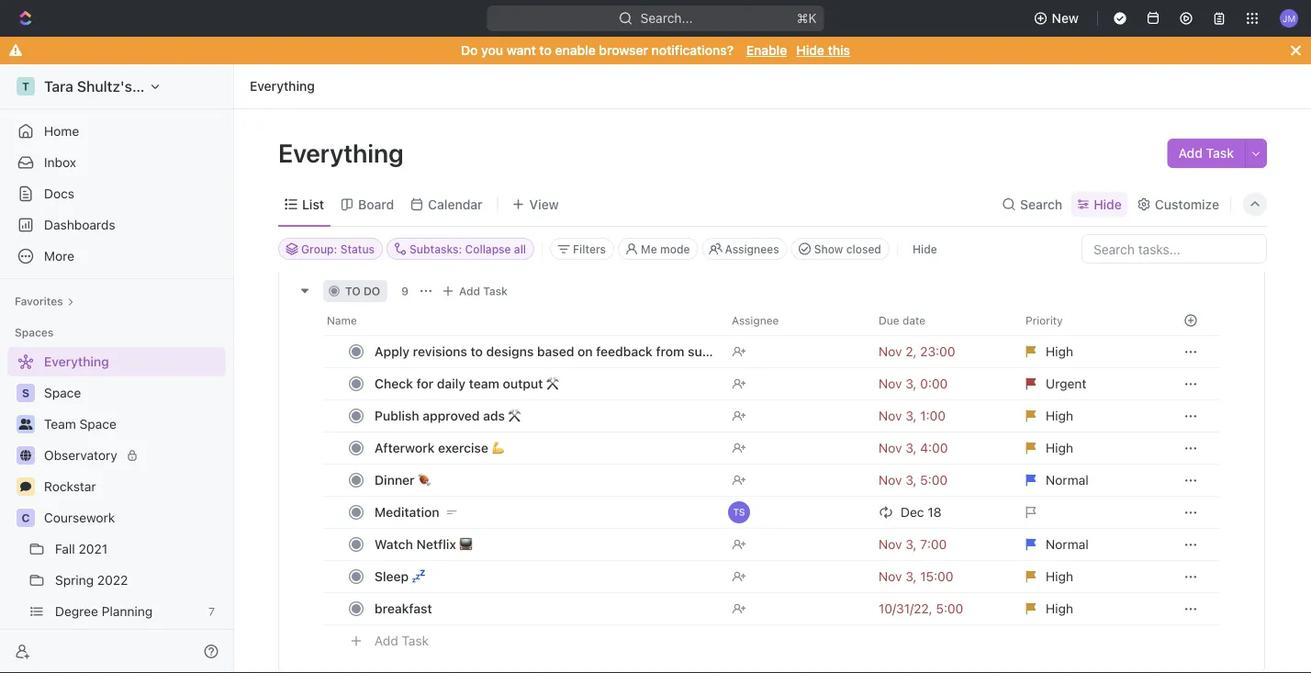 Task type: locate. For each thing, give the bounding box(es) containing it.
this
[[828, 43, 851, 58]]

hide right closed
[[913, 243, 938, 255]]

on
[[578, 344, 593, 359]]

breakfast
[[375, 601, 432, 616]]

0 horizontal spatial everything link
[[7, 347, 222, 377]]

4 high from the top
[[1046, 569, 1074, 584]]

from
[[656, 344, 685, 359]]

apply revisions to designs based on feedback from supervisor ⚒️
[[375, 344, 769, 359]]

add task button down the breakfast
[[367, 630, 436, 652]]

hide inside button
[[913, 243, 938, 255]]

task up the customize
[[1207, 146, 1235, 161]]

hide right search on the top
[[1094, 197, 1122, 212]]

2 vertical spatial to
[[471, 344, 483, 359]]

2022
[[97, 573, 128, 588]]

board
[[358, 197, 394, 212]]

1 horizontal spatial hide
[[913, 243, 938, 255]]

add task button up the customize
[[1168, 139, 1246, 168]]

2 vertical spatial hide
[[913, 243, 938, 255]]

2 vertical spatial everything
[[44, 354, 109, 369]]

1 vertical spatial add task button
[[437, 280, 515, 302]]

0 horizontal spatial task
[[402, 634, 429, 649]]

0 vertical spatial to
[[540, 43, 552, 58]]

notifications?
[[652, 43, 734, 58]]

3 high button from the top
[[1015, 432, 1162, 465]]

add task button
[[1168, 139, 1246, 168], [437, 280, 515, 302], [367, 630, 436, 652]]

1 horizontal spatial add task
[[459, 285, 508, 298]]

to up team
[[471, 344, 483, 359]]

hide button
[[906, 238, 945, 260]]

mode
[[660, 243, 690, 255]]

approved
[[423, 408, 480, 423]]

3 high from the top
[[1046, 440, 1074, 456]]

urgent button
[[1015, 367, 1162, 401]]

9
[[402, 285, 409, 298]]

s
[[22, 387, 29, 400]]

comment image
[[20, 481, 31, 492]]

search...
[[641, 11, 693, 26]]

high for sleep 💤
[[1046, 569, 1074, 584]]

1 horizontal spatial ⚒️
[[547, 376, 559, 391]]

1 horizontal spatial task
[[483, 285, 508, 298]]

everything inside tree
[[44, 354, 109, 369]]

everything for top everything "link"
[[250, 79, 315, 94]]

⚒️ right ads
[[509, 408, 521, 423]]

enable
[[747, 43, 788, 58]]

show closed button
[[792, 238, 890, 260]]

add task button down the subtasks: collapse all
[[437, 280, 515, 302]]

normal
[[1046, 473, 1089, 488], [1046, 537, 1089, 552]]

c
[[22, 512, 30, 525]]

group: status
[[301, 243, 375, 255]]

everything link
[[245, 75, 319, 97], [7, 347, 222, 377]]

closed
[[847, 243, 882, 255]]

0 horizontal spatial add
[[375, 634, 398, 649]]

tree
[[7, 347, 226, 673]]

0 vertical spatial normal button
[[1015, 464, 1162, 497]]

afterwork
[[375, 440, 435, 456]]

🍖
[[418, 473, 431, 488]]

1 vertical spatial space
[[80, 417, 117, 432]]

search button
[[997, 192, 1069, 217]]

normal for dinner 🍖
[[1046, 473, 1089, 488]]

1 vertical spatial everything
[[278, 137, 409, 168]]

add down the subtasks: collapse all
[[459, 285, 480, 298]]

space up team
[[44, 385, 81, 401]]

2 vertical spatial task
[[402, 634, 429, 649]]

space, , element
[[17, 384, 35, 402]]

feedback
[[596, 344, 653, 359]]

2 vertical spatial add task button
[[367, 630, 436, 652]]

add down the breakfast
[[375, 634, 398, 649]]

exercise
[[438, 440, 489, 456]]

observatory link
[[44, 441, 222, 470]]

1 vertical spatial normal
[[1046, 537, 1089, 552]]

1 high from the top
[[1046, 344, 1074, 359]]

2 horizontal spatial ⚒️
[[756, 344, 769, 359]]

watch
[[375, 537, 413, 552]]

0 vertical spatial everything
[[250, 79, 315, 94]]

hide
[[797, 43, 825, 58], [1094, 197, 1122, 212], [913, 243, 938, 255]]

1 horizontal spatial everything link
[[245, 75, 319, 97]]

revisions
[[413, 344, 467, 359]]

show closed
[[815, 243, 882, 255]]

high button for apply revisions to designs based on feedback from supervisor ⚒️
[[1015, 335, 1162, 368]]

1 vertical spatial to
[[345, 285, 361, 298]]

tara shultz's workspace
[[44, 78, 212, 95]]

spring 2022
[[55, 573, 128, 588]]

search
[[1021, 197, 1063, 212]]

2 horizontal spatial hide
[[1094, 197, 1122, 212]]

sleep 💤
[[375, 569, 425, 584]]

team
[[469, 376, 500, 391]]

add task up the customize
[[1179, 146, 1235, 161]]

apply
[[375, 344, 410, 359]]

4 high button from the top
[[1015, 560, 1162, 593]]

fall
[[55, 542, 75, 557]]

0 vertical spatial space
[[44, 385, 81, 401]]

1 high button from the top
[[1015, 335, 1162, 368]]

subtasks:
[[410, 243, 462, 255]]

1 vertical spatial add
[[459, 285, 480, 298]]

sleep 💤 link
[[370, 564, 717, 590]]

hide left "this"
[[797, 43, 825, 58]]

0 vertical spatial everything link
[[245, 75, 319, 97]]

all
[[514, 243, 526, 255]]

ts button
[[721, 496, 868, 529]]

dinner
[[375, 473, 415, 488]]

1 vertical spatial normal button
[[1015, 528, 1162, 561]]

0 horizontal spatial add task
[[375, 634, 429, 649]]

task up name dropdown button
[[483, 285, 508, 298]]

degree planning link
[[55, 597, 201, 626]]

2 vertical spatial add
[[375, 634, 398, 649]]

inbox
[[44, 155, 76, 170]]

1 horizontal spatial to
[[471, 344, 483, 359]]

to right want
[[540, 43, 552, 58]]

1 normal from the top
[[1046, 473, 1089, 488]]

assignees
[[725, 243, 780, 255]]

1 vertical spatial ⚒️
[[547, 376, 559, 391]]

high button for sleep 💤
[[1015, 560, 1162, 593]]

1 vertical spatial hide
[[1094, 197, 1122, 212]]

normal button for watch netflix 📺
[[1015, 528, 1162, 561]]

1 vertical spatial add task
[[459, 285, 508, 298]]

0 vertical spatial add task
[[1179, 146, 1235, 161]]

ads
[[483, 408, 505, 423]]

group:
[[301, 243, 337, 255]]

everything
[[250, 79, 315, 94], [278, 137, 409, 168], [44, 354, 109, 369]]

dashboards link
[[7, 210, 226, 240]]

calendar
[[428, 197, 483, 212]]

to
[[540, 43, 552, 58], [345, 285, 361, 298], [471, 344, 483, 359]]

2 normal from the top
[[1046, 537, 1089, 552]]

space inside space link
[[44, 385, 81, 401]]

high button
[[1015, 335, 1162, 368], [1015, 400, 1162, 433], [1015, 432, 1162, 465], [1015, 560, 1162, 593], [1015, 593, 1162, 626]]

home
[[44, 124, 79, 139]]

view
[[530, 197, 559, 212]]

high
[[1046, 344, 1074, 359], [1046, 408, 1074, 423], [1046, 440, 1074, 456], [1046, 569, 1074, 584], [1046, 601, 1074, 616]]

hide inside dropdown button
[[1094, 197, 1122, 212]]

spaces
[[15, 326, 54, 339]]

2021
[[79, 542, 108, 557]]

1 vertical spatial everything link
[[7, 347, 222, 377]]

0 vertical spatial ⚒️
[[756, 344, 769, 359]]

add up the customize
[[1179, 146, 1203, 161]]

filters button
[[550, 238, 615, 260]]

view button
[[506, 192, 566, 217]]

2 vertical spatial ⚒️
[[509, 408, 521, 423]]

1 normal button from the top
[[1015, 464, 1162, 497]]

1 vertical spatial task
[[483, 285, 508, 298]]

0 vertical spatial add
[[1179, 146, 1203, 161]]

0 horizontal spatial hide
[[797, 43, 825, 58]]

coursework, , element
[[17, 509, 35, 527]]

add task down collapse
[[459, 285, 508, 298]]

2 vertical spatial add task
[[375, 634, 429, 649]]

0 vertical spatial normal
[[1046, 473, 1089, 488]]

space up observatory
[[80, 417, 117, 432]]

do
[[461, 43, 478, 58]]

list link
[[299, 192, 324, 217]]

0 vertical spatial task
[[1207, 146, 1235, 161]]

meditation link
[[370, 499, 717, 526]]

rockstar
[[44, 479, 96, 494]]

tree containing everything
[[7, 347, 226, 673]]

to left do
[[345, 285, 361, 298]]

add task
[[1179, 146, 1235, 161], [459, 285, 508, 298], [375, 634, 429, 649]]

⚒️ right output on the left bottom
[[547, 376, 559, 391]]

calendar link
[[425, 192, 483, 217]]

favorites
[[15, 295, 63, 308]]

for
[[417, 376, 434, 391]]

2 normal button from the top
[[1015, 528, 1162, 561]]

assignees button
[[702, 238, 788, 260]]

add task down the breakfast
[[375, 634, 429, 649]]

everything for everything "link" inside tree
[[44, 354, 109, 369]]

normal for watch netflix 📺
[[1046, 537, 1089, 552]]

💤
[[412, 569, 425, 584]]

0 vertical spatial hide
[[797, 43, 825, 58]]

⚒️ down assignee
[[756, 344, 769, 359]]

based
[[537, 344, 575, 359]]

task down the breakfast
[[402, 634, 429, 649]]



Task type: vqa. For each thing, say whether or not it's contained in the screenshot.


Task type: describe. For each thing, give the bounding box(es) containing it.
you
[[481, 43, 503, 58]]

globe image
[[20, 450, 31, 461]]

5 high from the top
[[1046, 601, 1074, 616]]

new button
[[1027, 4, 1090, 33]]

space inside team space link
[[80, 417, 117, 432]]

high for afterwork exercise 💪
[[1046, 440, 1074, 456]]

customize button
[[1132, 192, 1225, 217]]

tree inside the sidebar navigation
[[7, 347, 226, 673]]

0 horizontal spatial to
[[345, 285, 361, 298]]

fall 2021 link
[[55, 535, 222, 564]]

ts
[[734, 507, 745, 518]]

check for daily team output ⚒️
[[375, 376, 559, 391]]

0 vertical spatial add task button
[[1168, 139, 1246, 168]]

priority button
[[1015, 306, 1162, 335]]

Search tasks... text field
[[1083, 235, 1267, 263]]

enable
[[555, 43, 596, 58]]

breakfast link
[[370, 596, 717, 622]]

2 horizontal spatial add task
[[1179, 146, 1235, 161]]

2 high from the top
[[1046, 408, 1074, 423]]

shultz's
[[77, 78, 132, 95]]

planning
[[102, 604, 153, 619]]

watch netflix 📺
[[375, 537, 473, 552]]

dinner 🍖 link
[[370, 467, 717, 494]]

5 high button from the top
[[1015, 593, 1162, 626]]

do
[[364, 285, 380, 298]]

dashboards
[[44, 217, 115, 232]]

apply revisions to designs based on feedback from supervisor ⚒️ link
[[370, 339, 769, 365]]

meditation
[[375, 505, 440, 520]]

spring
[[55, 573, 94, 588]]

date
[[903, 314, 926, 327]]

publish
[[375, 408, 419, 423]]

status
[[340, 243, 375, 255]]

workspace
[[136, 78, 212, 95]]

7
[[209, 605, 215, 618]]

to do
[[345, 285, 380, 298]]

normal button for dinner 🍖
[[1015, 464, 1162, 497]]

2 horizontal spatial task
[[1207, 146, 1235, 161]]

team
[[44, 417, 76, 432]]

due
[[879, 314, 900, 327]]

team space
[[44, 417, 117, 432]]

do you want to enable browser notifications? enable hide this
[[461, 43, 851, 58]]

board link
[[355, 192, 394, 217]]

afterwork exercise 💪 link
[[370, 435, 717, 462]]

high for apply revisions to designs based on feedback from supervisor ⚒️
[[1046, 344, 1074, 359]]

2 horizontal spatial add
[[1179, 146, 1203, 161]]

degree
[[55, 604, 98, 619]]

coursework link
[[44, 503, 222, 533]]

jm
[[1283, 13, 1296, 23]]

supervisor
[[688, 344, 753, 359]]

sidebar navigation
[[0, 64, 238, 673]]

1 horizontal spatial add
[[459, 285, 480, 298]]

new
[[1052, 11, 1079, 26]]

sleep
[[375, 569, 409, 584]]

priority
[[1026, 314, 1063, 327]]

💪
[[492, 440, 505, 456]]

team space link
[[44, 410, 222, 439]]

coursework
[[44, 510, 115, 525]]

2 high button from the top
[[1015, 400, 1162, 433]]

rockstar link
[[44, 472, 222, 502]]

everything link inside tree
[[7, 347, 222, 377]]

netflix
[[417, 537, 456, 552]]

due date button
[[868, 306, 1015, 335]]

me mode
[[641, 243, 690, 255]]

check for daily team output ⚒️ link
[[370, 371, 717, 397]]

jm button
[[1275, 4, 1304, 33]]

me
[[641, 243, 657, 255]]

tara
[[44, 78, 73, 95]]

0 horizontal spatial ⚒️
[[509, 408, 521, 423]]

collapse
[[465, 243, 511, 255]]

user group image
[[19, 419, 33, 430]]

view button
[[506, 183, 566, 226]]

inbox link
[[7, 148, 226, 177]]

urgent
[[1046, 376, 1087, 391]]

name
[[327, 314, 357, 327]]

observatory
[[44, 448, 117, 463]]

degree planning
[[55, 604, 153, 619]]

2 horizontal spatial to
[[540, 43, 552, 58]]

tara shultz's workspace, , element
[[17, 77, 35, 96]]

assignee
[[732, 314, 779, 327]]

space link
[[44, 378, 222, 408]]

check
[[375, 376, 413, 391]]

fall 2021
[[55, 542, 108, 557]]

filters
[[573, 243, 606, 255]]

name button
[[323, 306, 721, 335]]

subtasks: collapse all
[[410, 243, 526, 255]]

designs
[[486, 344, 534, 359]]

dinner 🍖
[[375, 473, 431, 488]]

browser
[[599, 43, 649, 58]]

spring 2022 link
[[55, 566, 222, 595]]

assignee button
[[721, 306, 868, 335]]

list
[[302, 197, 324, 212]]

high button for afterwork exercise 💪
[[1015, 432, 1162, 465]]

docs link
[[7, 179, 226, 209]]



